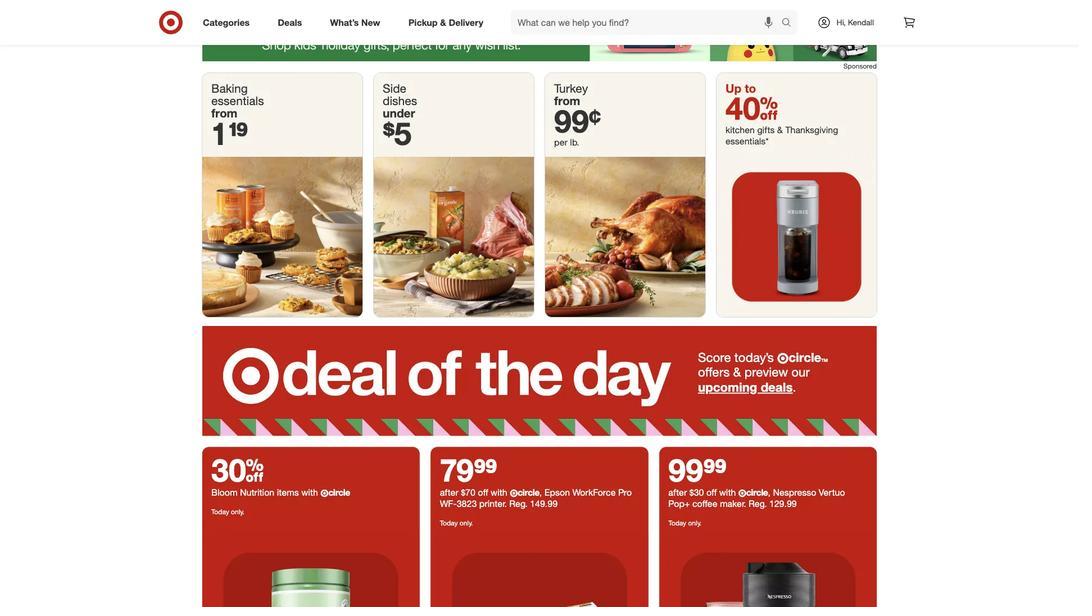 Task type: vqa. For each thing, say whether or not it's contained in the screenshot.
ca supply chain
no



Task type: describe. For each thing, give the bounding box(es) containing it.
19
[[228, 114, 248, 152]]

bloom nutrition items with
[[211, 487, 321, 498]]

only. for 99
[[688, 519, 702, 527]]

tm
[[822, 357, 828, 363]]

99 99
[[669, 451, 727, 489]]

essentials
[[211, 93, 264, 108]]

, for 99 99
[[768, 487, 771, 498]]

nespresso
[[773, 487, 817, 498]]

printer.
[[479, 499, 507, 510]]

off for 79
[[478, 487, 488, 498]]

$5
[[383, 114, 412, 152]]

circle for after $70 off with
[[518, 487, 540, 498]]

79 99
[[440, 451, 498, 489]]

side
[[383, 81, 407, 95]]

score today's ◎ circle tm offers & preview our upcoming deals .
[[698, 349, 828, 395]]

today only. for 99 99
[[669, 519, 702, 527]]

what's
[[330, 17, 359, 28]]

$70
[[461, 487, 476, 498]]

after for 99
[[669, 487, 687, 498]]

our
[[792, 364, 810, 380]]

what's new
[[330, 17, 380, 28]]

pickup & delivery link
[[399, 10, 498, 35]]

reg. inside , nespresso vertuo pop+ coffee maker. reg. 129.99
[[749, 499, 767, 510]]

0 horizontal spatial &
[[440, 17, 446, 28]]

99 for 79
[[474, 451, 498, 489]]

today's
[[735, 349, 774, 365]]

kendall
[[848, 17, 874, 27]]

pop+ coffee
[[669, 499, 718, 510]]

deals
[[761, 380, 793, 395]]

.
[[793, 380, 797, 395]]

delivery
[[449, 17, 484, 28]]

with for 99
[[720, 487, 736, 498]]

per
[[554, 137, 568, 148]]

advertisement region
[[202, 5, 877, 61]]

sponsored
[[844, 62, 877, 70]]

per lb.
[[554, 137, 580, 148]]

kitchen
[[726, 124, 755, 135]]

bloom
[[211, 487, 238, 498]]

upcoming
[[698, 380, 758, 395]]

pickup & delivery
[[409, 17, 484, 28]]

gifts
[[758, 124, 775, 135]]

149.99
[[530, 499, 558, 510]]

reg. inside , epson workforce pro wf-3823 printer. reg. 149.99
[[510, 499, 528, 510]]

1 with from the left
[[301, 487, 318, 498]]

40
[[726, 89, 778, 127]]

0 horizontal spatial today only.
[[211, 508, 245, 516]]

after $70 off with
[[440, 487, 510, 498]]

offers
[[698, 364, 730, 380]]

up
[[726, 81, 742, 95]]

vertuo
[[819, 487, 845, 498]]

99¢
[[554, 101, 601, 140]]

baking essentials from
[[211, 81, 264, 120]]

pickup
[[409, 17, 438, 28]]

categories link
[[193, 10, 264, 35]]

pro
[[618, 487, 632, 498]]

circle for bloom nutrition items with
[[328, 487, 350, 498]]

$30
[[690, 487, 704, 498]]

1
[[211, 114, 228, 152]]

epson
[[545, 487, 570, 498]]

under
[[383, 106, 415, 120]]

, for 79 99
[[540, 487, 542, 498]]



Task type: locate. For each thing, give the bounding box(es) containing it.
hi,
[[837, 17, 846, 27]]

hi, kendall
[[837, 17, 874, 27]]

1 horizontal spatial today only.
[[440, 519, 473, 527]]

off right $70
[[478, 487, 488, 498]]

0 horizontal spatial today
[[211, 508, 229, 516]]

30
[[211, 451, 264, 489]]

& inside 'score today's ◎ circle tm offers & preview our upcoming deals .'
[[733, 364, 741, 380]]

today only. down wf-
[[440, 519, 473, 527]]

today for 79
[[440, 519, 458, 527]]

0 horizontal spatial with
[[301, 487, 318, 498]]

2 reg. from the left
[[749, 499, 767, 510]]

with
[[301, 487, 318, 498], [491, 487, 508, 498], [720, 487, 736, 498]]

What can we help you find? suggestions appear below search field
[[511, 10, 785, 35]]

1 reg. from the left
[[510, 499, 528, 510]]

1 horizontal spatial reg.
[[749, 499, 767, 510]]

2 off from the left
[[707, 487, 717, 498]]

circle for after $30 off with
[[746, 487, 768, 498]]

, inside , nespresso vertuo pop+ coffee maker. reg. 129.99
[[768, 487, 771, 498]]

2 , from the left
[[768, 487, 771, 498]]

& right the gifts at the right top
[[778, 124, 783, 135]]

0 horizontal spatial reg.
[[510, 499, 528, 510]]

after $30 off with
[[669, 487, 739, 498]]

only.
[[231, 508, 245, 516], [460, 519, 473, 527], [688, 519, 702, 527]]

circle
[[789, 349, 822, 365], [328, 487, 350, 498], [518, 487, 540, 498], [746, 487, 768, 498]]

2 horizontal spatial with
[[720, 487, 736, 498]]

1 horizontal spatial after
[[669, 487, 687, 498]]

99 up maker.
[[704, 451, 727, 489]]

3823
[[457, 499, 477, 510]]

0 horizontal spatial ,
[[540, 487, 542, 498]]

1 off from the left
[[478, 487, 488, 498]]

turkey from
[[554, 81, 588, 108]]

1 horizontal spatial off
[[707, 487, 717, 498]]

workforce
[[573, 487, 616, 498]]

99 up printer.
[[474, 451, 498, 489]]

from
[[554, 93, 581, 108], [211, 106, 238, 120]]

preview
[[745, 364, 788, 380]]

with up maker.
[[720, 487, 736, 498]]

& right offers
[[733, 364, 741, 380]]

up to
[[726, 81, 756, 95]]

0 horizontal spatial only.
[[231, 508, 245, 516]]

today down 'pop+ coffee'
[[669, 519, 687, 527]]

deals link
[[268, 10, 316, 35]]

, nespresso vertuo pop+ coffee maker. reg. 129.99
[[669, 487, 845, 510]]

, up 129.99
[[768, 487, 771, 498]]

1 horizontal spatial ,
[[768, 487, 771, 498]]

today down wf-
[[440, 519, 458, 527]]

to
[[745, 81, 756, 95]]

thanksgiving
[[786, 124, 839, 135]]

only. down 3823
[[460, 519, 473, 527]]

circle right items
[[328, 487, 350, 498]]

1 horizontal spatial today
[[440, 519, 458, 527]]

today only.
[[211, 508, 245, 516], [440, 519, 473, 527], [669, 519, 702, 527]]

off right $30
[[707, 487, 717, 498]]

reg. left 149.99 at the bottom of the page
[[510, 499, 528, 510]]

today down bloom
[[211, 508, 229, 516]]

with for 79
[[491, 487, 508, 498]]

from inside baking essentials from
[[211, 106, 238, 120]]

after up wf-
[[440, 487, 459, 498]]

2 horizontal spatial today only.
[[669, 519, 702, 527]]

target deal of the day image for bloom nutrition items with
[[202, 532, 420, 607]]

circle left 'nespresso'
[[746, 487, 768, 498]]

nutrition
[[240, 487, 275, 498]]

2 99 from the left
[[669, 451, 704, 489]]

deals
[[278, 17, 302, 28]]

categories
[[203, 17, 250, 28]]

search button
[[777, 10, 804, 37]]

today
[[211, 508, 229, 516], [440, 519, 458, 527], [669, 519, 687, 527]]

items
[[277, 487, 299, 498]]

only. for 79
[[460, 519, 473, 527]]

with up printer.
[[491, 487, 508, 498]]

1 , from the left
[[540, 487, 542, 498]]

79
[[440, 451, 474, 489]]

today for 99
[[669, 519, 687, 527]]

only. down 'pop+ coffee'
[[688, 519, 702, 527]]

with right items
[[301, 487, 318, 498]]

target deal of the day image for after $30 off with
[[660, 532, 877, 607]]

3 99 from the left
[[704, 451, 727, 489]]

2 vertical spatial &
[[733, 364, 741, 380]]

1 horizontal spatial only.
[[460, 519, 473, 527]]

,
[[540, 487, 542, 498], [768, 487, 771, 498]]

2 horizontal spatial today
[[669, 519, 687, 527]]

after
[[440, 487, 459, 498], [669, 487, 687, 498]]

1 vertical spatial &
[[778, 124, 783, 135]]

0 horizontal spatial off
[[478, 487, 488, 498]]

, epson workforce pro wf-3823 printer. reg. 149.99
[[440, 487, 632, 510]]

off
[[478, 487, 488, 498], [707, 487, 717, 498]]

1 after from the left
[[440, 487, 459, 498]]

99 for 99
[[704, 451, 727, 489]]

circle up 149.99 at the bottom of the page
[[518, 487, 540, 498]]

0 vertical spatial &
[[440, 17, 446, 28]]

target deal of the day image
[[202, 326, 877, 436], [660, 532, 877, 607], [202, 532, 420, 607], [431, 532, 648, 607]]

kitchen gifts & thanksgiving essentials*
[[726, 124, 839, 147]]

essentials*
[[726, 136, 769, 147]]

, up 149.99 at the bottom of the page
[[540, 487, 542, 498]]

1 99 from the left
[[474, 451, 498, 489]]

from inside turkey from
[[554, 93, 581, 108]]

0 horizontal spatial after
[[440, 487, 459, 498]]

1 horizontal spatial &
[[733, 364, 741, 380]]

turkey
[[554, 81, 588, 95]]

reg.
[[510, 499, 528, 510], [749, 499, 767, 510]]

score
[[698, 349, 731, 365]]

2 horizontal spatial only.
[[688, 519, 702, 527]]

circle inside 'score today's ◎ circle tm offers & preview our upcoming deals .'
[[789, 349, 822, 365]]

side dishes under
[[383, 81, 417, 120]]

99
[[474, 451, 498, 489], [669, 451, 704, 489], [704, 451, 727, 489]]

3 with from the left
[[720, 487, 736, 498]]

129.99
[[770, 499, 797, 510]]

&
[[440, 17, 446, 28], [778, 124, 783, 135], [733, 364, 741, 380]]

99 up 'pop+ coffee'
[[669, 451, 704, 489]]

target deal of the day image for after $70 off with
[[431, 532, 648, 607]]

0 horizontal spatial from
[[211, 106, 238, 120]]

new
[[361, 17, 380, 28]]

what's new link
[[321, 10, 395, 35]]

after up 'pop+ coffee'
[[669, 487, 687, 498]]

, inside , epson workforce pro wf-3823 printer. reg. 149.99
[[540, 487, 542, 498]]

dishes
[[383, 93, 417, 108]]

1 19
[[211, 114, 248, 152]]

2 horizontal spatial &
[[778, 124, 783, 135]]

off for 99
[[707, 487, 717, 498]]

lb.
[[570, 137, 580, 148]]

reg. right maker.
[[749, 499, 767, 510]]

after for 79
[[440, 487, 459, 498]]

2 with from the left
[[491, 487, 508, 498]]

& inside kitchen gifts & thanksgiving essentials*
[[778, 124, 783, 135]]

baking
[[211, 81, 248, 95]]

today only. down 'pop+ coffee'
[[669, 519, 702, 527]]

search
[[777, 18, 804, 29]]

1 horizontal spatial from
[[554, 93, 581, 108]]

only. down bloom
[[231, 508, 245, 516]]

today only. down bloom
[[211, 508, 245, 516]]

& right pickup
[[440, 17, 446, 28]]

wf-
[[440, 499, 457, 510]]

◎
[[778, 352, 789, 364]]

today only. for 79 99
[[440, 519, 473, 527]]

maker.
[[720, 499, 746, 510]]

2 after from the left
[[669, 487, 687, 498]]

1 horizontal spatial with
[[491, 487, 508, 498]]

circle up .
[[789, 349, 822, 365]]



